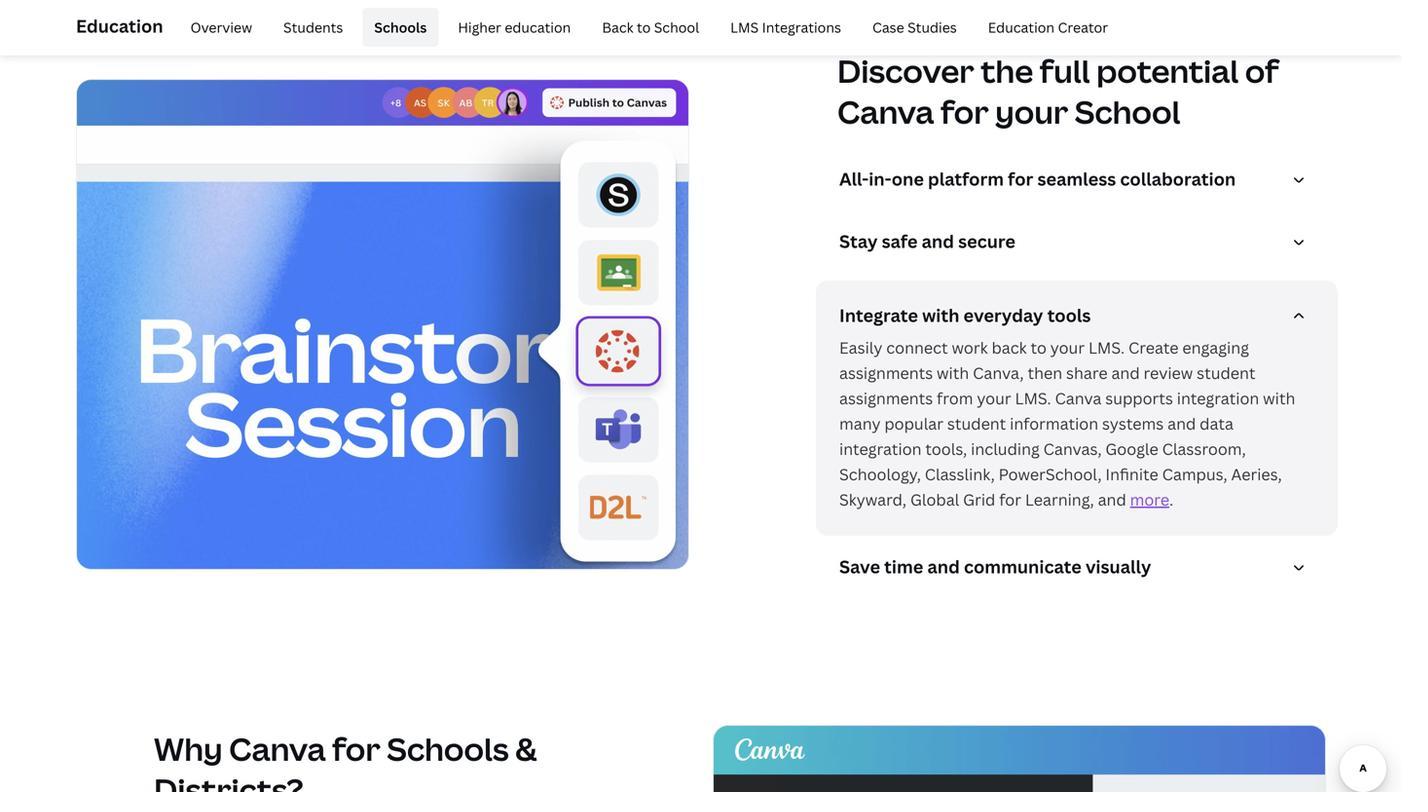 Task type: locate. For each thing, give the bounding box(es) containing it.
education
[[76, 14, 163, 38], [989, 18, 1055, 37]]

schools left higher
[[374, 18, 427, 37]]

0 vertical spatial your
[[996, 91, 1069, 133]]

1 horizontal spatial education
[[989, 18, 1055, 37]]

school inside "discover the full potential of canva for your school"
[[1075, 91, 1181, 133]]

student down 'engaging'
[[1197, 362, 1256, 383]]

school up collaboration
[[1075, 91, 1181, 133]]

then
[[1028, 362, 1063, 383]]

1 vertical spatial with
[[937, 362, 970, 383]]

and up classroom,
[[1168, 413, 1197, 434]]

0 vertical spatial school
[[654, 18, 700, 37]]

your inside "discover the full potential of canva for your school"
[[996, 91, 1069, 133]]

case studies link
[[861, 8, 969, 47]]

stay
[[840, 229, 878, 253]]

1 vertical spatial lms.
[[1016, 388, 1052, 409]]

0 horizontal spatial education
[[76, 14, 163, 38]]

1 horizontal spatial student
[[1197, 362, 1256, 383]]

1 vertical spatial student
[[948, 413, 1007, 434]]

more .
[[1131, 489, 1174, 510]]

schools left &
[[387, 728, 509, 770]]

supports
[[1106, 388, 1174, 409]]

information
[[1010, 413, 1099, 434]]

with inside integrate with everyday tools "dropdown button"
[[923, 304, 960, 327]]

0 horizontal spatial to
[[637, 18, 651, 37]]

0 vertical spatial assignments
[[840, 362, 933, 383]]

education for education
[[76, 14, 163, 38]]

secure
[[959, 229, 1016, 253]]

tools
[[1048, 304, 1091, 327]]

aeries,
[[1232, 464, 1283, 485]]

lms integrations link
[[719, 8, 853, 47]]

to inside easily connect work back to your lms. create engaging assignments with canva, then share and review student assignments from your lms. canva supports integration with many popular student information systems and data integration tools, including canvas, google classroom, schoology, classlink, powerschool, infinite campus, aeries, skyward, global grid for learning, and
[[1031, 337, 1047, 358]]

student down from
[[948, 413, 1007, 434]]

canva down share
[[1056, 388, 1102, 409]]

google
[[1106, 438, 1159, 459]]

.
[[1170, 489, 1174, 510]]

with
[[923, 304, 960, 327], [937, 362, 970, 383], [1264, 388, 1296, 409]]

tools,
[[926, 438, 968, 459]]

studies
[[908, 18, 957, 37]]

0 vertical spatial schools
[[374, 18, 427, 37]]

with up aeries,
[[1264, 388, 1296, 409]]

grid
[[964, 489, 996, 510]]

campus,
[[1163, 464, 1228, 485]]

student
[[1197, 362, 1256, 383], [948, 413, 1007, 434]]

canva right why
[[229, 728, 326, 770]]

why
[[154, 728, 223, 770]]

0 horizontal spatial canva
[[229, 728, 326, 770]]

2 horizontal spatial canva
[[1056, 388, 1102, 409]]

and up supports
[[1112, 362, 1140, 383]]

canva
[[838, 91, 935, 133], [1056, 388, 1102, 409], [229, 728, 326, 770]]

the
[[981, 50, 1034, 92]]

to inside 'menu bar'
[[637, 18, 651, 37]]

why canva for schools & districts?
[[154, 728, 537, 792]]

assignments down "easily"
[[840, 362, 933, 383]]

save time and communicate visually
[[840, 555, 1152, 579]]

collaboration
[[1121, 167, 1236, 191]]

0 vertical spatial canva
[[838, 91, 935, 133]]

1 horizontal spatial school
[[1075, 91, 1181, 133]]

assignments
[[840, 362, 933, 383], [840, 388, 933, 409]]

more link
[[1131, 489, 1170, 510]]

integration up schoology,
[[840, 438, 922, 459]]

your up all-in-one platform for seamless collaboration
[[996, 91, 1069, 133]]

2 vertical spatial with
[[1264, 388, 1296, 409]]

1 vertical spatial canva
[[1056, 388, 1102, 409]]

everyday
[[964, 304, 1044, 327]]

schools
[[374, 18, 427, 37], [387, 728, 509, 770]]

popular
[[885, 413, 944, 434]]

&
[[515, 728, 537, 770]]

schools inside 'menu bar'
[[374, 18, 427, 37]]

global
[[911, 489, 960, 510]]

more
[[1131, 489, 1170, 510]]

0 vertical spatial student
[[1197, 362, 1256, 383]]

to up then
[[1031, 337, 1047, 358]]

with up from
[[937, 362, 970, 383]]

of
[[1246, 50, 1280, 92]]

1 horizontal spatial to
[[1031, 337, 1047, 358]]

overview link
[[179, 8, 264, 47]]

and right time at bottom
[[928, 555, 960, 579]]

school
[[654, 18, 700, 37], [1075, 91, 1181, 133]]

1 vertical spatial to
[[1031, 337, 1047, 358]]

1 vertical spatial schools
[[387, 728, 509, 770]]

0 horizontal spatial lms.
[[1016, 388, 1052, 409]]

your down canva,
[[977, 388, 1012, 409]]

lms. down then
[[1016, 388, 1052, 409]]

to
[[637, 18, 651, 37], [1031, 337, 1047, 358]]

districts?
[[154, 769, 304, 792]]

lms.
[[1089, 337, 1125, 358], [1016, 388, 1052, 409]]

education creator link
[[977, 8, 1120, 47]]

menu bar
[[171, 8, 1120, 47]]

schools link
[[363, 8, 439, 47]]

assignments up many
[[840, 388, 933, 409]]

classroom,
[[1163, 438, 1247, 459]]

platform
[[928, 167, 1004, 191]]

canva editor with learning apps integration icons. image
[[76, 79, 690, 570]]

all-
[[840, 167, 869, 191]]

schoology,
[[840, 464, 921, 485]]

0 horizontal spatial integration
[[840, 438, 922, 459]]

with up connect
[[923, 304, 960, 327]]

education for education creator
[[989, 18, 1055, 37]]

save
[[840, 555, 881, 579]]

2 vertical spatial canva
[[229, 728, 326, 770]]

easily
[[840, 337, 883, 358]]

1 vertical spatial assignments
[[840, 388, 933, 409]]

discover the full potential of canva for your school
[[838, 50, 1280, 133]]

1 horizontal spatial canva
[[838, 91, 935, 133]]

0 vertical spatial integration
[[1178, 388, 1260, 409]]

your
[[996, 91, 1069, 133], [1051, 337, 1085, 358], [977, 388, 1012, 409]]

stay safe and secure
[[840, 229, 1016, 253]]

1 horizontal spatial lms.
[[1089, 337, 1125, 358]]

canva up the 'in-'
[[838, 91, 935, 133]]

your down integrate with everyday tools "dropdown button"
[[1051, 337, 1085, 358]]

and
[[922, 229, 955, 253], [1112, 362, 1140, 383], [1168, 413, 1197, 434], [1098, 489, 1127, 510], [928, 555, 960, 579]]

integration up data
[[1178, 388, 1260, 409]]

powerschool,
[[999, 464, 1102, 485]]

back to school
[[602, 18, 700, 37]]

lms. up share
[[1089, 337, 1125, 358]]

menu bar containing overview
[[171, 8, 1120, 47]]

to right back
[[637, 18, 651, 37]]

easily connect work back to your lms. create engaging assignments with canva, then share and review student assignments from your lms. canva supports integration with many popular student information systems and data integration tools, including canvas, google classroom, schoology, classlink, powerschool, infinite campus, aeries, skyward, global grid for learning, and
[[840, 337, 1296, 510]]

0 vertical spatial with
[[923, 304, 960, 327]]

for
[[941, 91, 989, 133], [1008, 167, 1034, 191], [1000, 489, 1022, 510], [332, 728, 381, 770]]

back
[[602, 18, 634, 37]]

for inside why canva for schools & districts?
[[332, 728, 381, 770]]

education inside 'menu bar'
[[989, 18, 1055, 37]]

0 vertical spatial to
[[637, 18, 651, 37]]

school right back
[[654, 18, 700, 37]]

1 vertical spatial school
[[1075, 91, 1181, 133]]

engaging
[[1183, 337, 1250, 358]]

lms
[[731, 18, 759, 37]]



Task type: vqa. For each thing, say whether or not it's contained in the screenshot.
MENU BAR containing Overview
yes



Task type: describe. For each thing, give the bounding box(es) containing it.
in-
[[869, 167, 892, 191]]

higher education
[[458, 18, 571, 37]]

integrations
[[762, 18, 842, 37]]

stay safe and secure button
[[840, 229, 1323, 261]]

overview
[[191, 18, 252, 37]]

including
[[971, 438, 1040, 459]]

and right safe
[[922, 229, 955, 253]]

all-in-one platform for seamless collaboration button
[[840, 167, 1323, 199]]

1 assignments from the top
[[840, 362, 933, 383]]

classlink,
[[925, 464, 995, 485]]

seamless
[[1038, 167, 1117, 191]]

visually
[[1086, 555, 1152, 579]]

education
[[505, 18, 571, 37]]

case
[[873, 18, 905, 37]]

for inside "discover the full potential of canva for your school"
[[941, 91, 989, 133]]

1 horizontal spatial integration
[[1178, 388, 1260, 409]]

students link
[[272, 8, 355, 47]]

case studies
[[873, 18, 957, 37]]

work
[[952, 337, 988, 358]]

1 vertical spatial integration
[[840, 438, 922, 459]]

share
[[1067, 362, 1108, 383]]

integrate with everyday tools
[[840, 304, 1091, 327]]

0 horizontal spatial school
[[654, 18, 700, 37]]

data
[[1200, 413, 1234, 434]]

back to school link
[[591, 8, 711, 47]]

connect
[[887, 337, 949, 358]]

canva,
[[973, 362, 1024, 383]]

canvas,
[[1044, 438, 1102, 459]]

for inside dropdown button
[[1008, 167, 1034, 191]]

infinite
[[1106, 464, 1159, 485]]

higher education link
[[446, 8, 583, 47]]

0 vertical spatial lms.
[[1089, 337, 1125, 358]]

from
[[937, 388, 974, 409]]

full
[[1040, 50, 1091, 92]]

for inside easily connect work back to your lms. create engaging assignments with canva, then share and review student assignments from your lms. canva supports integration with many popular student information systems and data integration tools, including canvas, google classroom, schoology, classlink, powerschool, infinite campus, aeries, skyward, global grid for learning, and
[[1000, 489, 1022, 510]]

potential
[[1097, 50, 1239, 92]]

2 vertical spatial your
[[977, 388, 1012, 409]]

integrate with everyday tools button
[[840, 304, 1323, 335]]

many
[[840, 413, 881, 434]]

and down infinite
[[1098, 489, 1127, 510]]

time
[[885, 555, 924, 579]]

creator
[[1058, 18, 1109, 37]]

review
[[1144, 362, 1194, 383]]

1 vertical spatial your
[[1051, 337, 1085, 358]]

all-in-one platform for seamless collaboration
[[840, 167, 1236, 191]]

learning,
[[1026, 489, 1095, 510]]

canva inside "discover the full potential of canva for your school"
[[838, 91, 935, 133]]

0 horizontal spatial student
[[948, 413, 1007, 434]]

students
[[284, 18, 343, 37]]

canva inside why canva for schools & districts?
[[229, 728, 326, 770]]

systems
[[1103, 413, 1164, 434]]

2 assignments from the top
[[840, 388, 933, 409]]

communicate
[[964, 555, 1082, 579]]

safe
[[882, 229, 918, 253]]

lms integrations
[[731, 18, 842, 37]]

education creator
[[989, 18, 1109, 37]]

discover
[[838, 50, 975, 92]]

skyward,
[[840, 489, 907, 510]]

integrate
[[840, 304, 919, 327]]

one
[[892, 167, 924, 191]]

schools inside why canva for schools & districts?
[[387, 728, 509, 770]]

higher
[[458, 18, 502, 37]]

canva inside easily connect work back to your lms. create engaging assignments with canva, then share and review student assignments from your lms. canva supports integration with many popular student information systems and data integration tools, including canvas, google classroom, schoology, classlink, powerschool, infinite campus, aeries, skyward, global grid for learning, and
[[1056, 388, 1102, 409]]

create
[[1129, 337, 1179, 358]]

save time and communicate visually button
[[840, 555, 1323, 587]]

back
[[992, 337, 1027, 358]]



